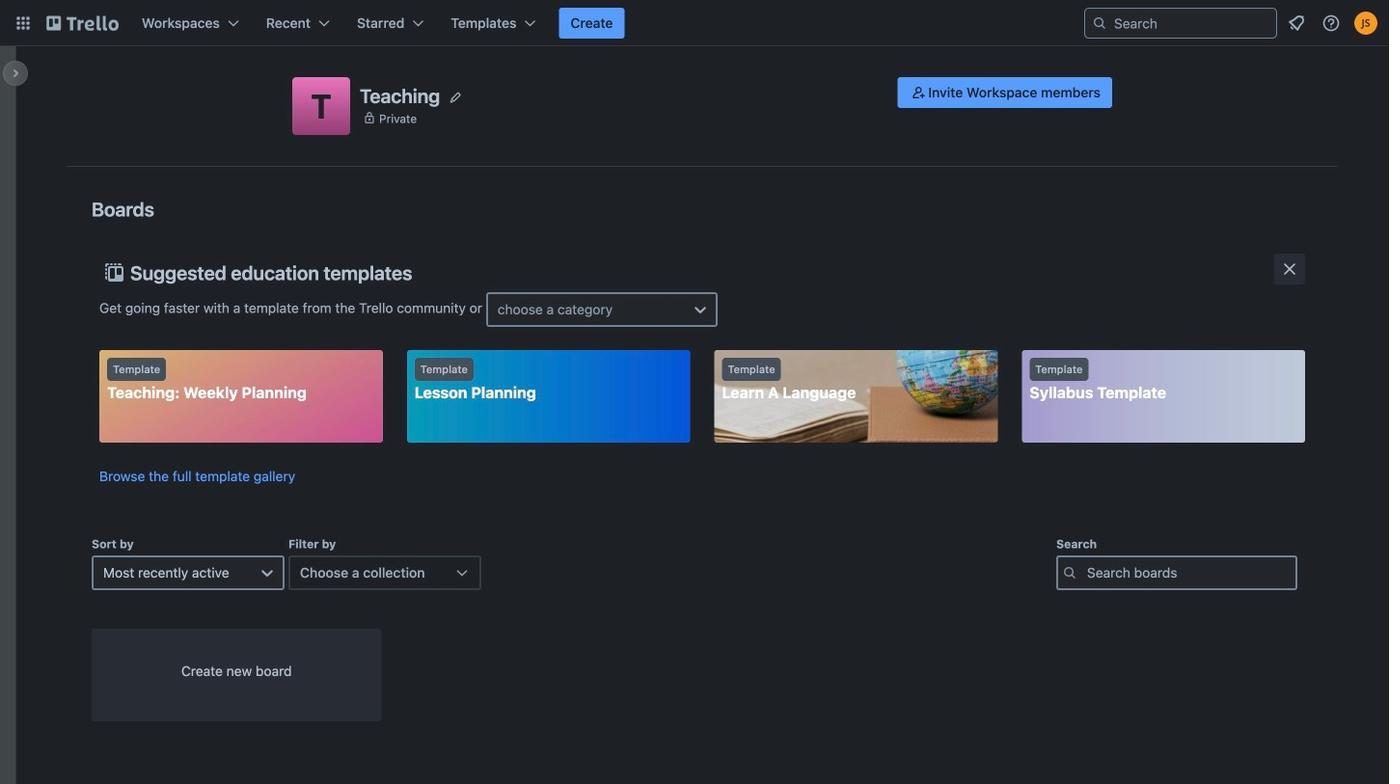 Task type: locate. For each thing, give the bounding box(es) containing it.
sm image
[[909, 83, 929, 102]]

open information menu image
[[1322, 14, 1342, 33]]

0 notifications image
[[1286, 12, 1309, 35]]



Task type: vqa. For each thing, say whether or not it's contained in the screenshot.
"sm" icon
yes



Task type: describe. For each thing, give the bounding box(es) containing it.
search image
[[1093, 15, 1108, 31]]

back to home image
[[46, 8, 119, 39]]

Search boards text field
[[1057, 556, 1298, 591]]

primary element
[[0, 0, 1390, 46]]

john smith (johnsmith38824343) image
[[1355, 12, 1378, 35]]

Search field
[[1108, 10, 1277, 37]]



